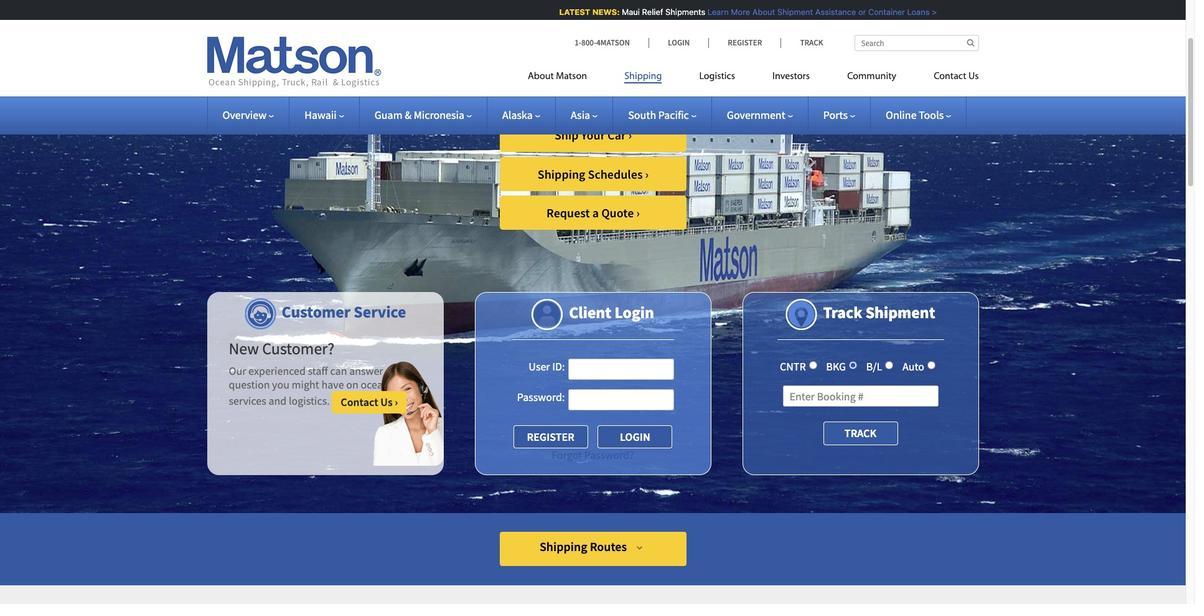 Task type: describe. For each thing, give the bounding box(es) containing it.
hawaii link
[[305, 108, 344, 122]]

matson
[[556, 72, 587, 82]]

resources
[[307, 34, 498, 91]]

track shipment
[[823, 302, 936, 323]]

learn
[[707, 7, 728, 17]]

shipping routes
[[540, 539, 627, 554]]

1-
[[575, 37, 582, 48]]

contact us
[[934, 72, 979, 82]]

shipping routes link
[[500, 532, 687, 566]]

shipping schedules › link
[[500, 157, 687, 191]]

about matson link
[[528, 65, 606, 91]]

1-800-4matson
[[575, 37, 630, 48]]

about matson
[[528, 72, 587, 82]]

0 horizontal spatial register link
[[514, 425, 588, 448]]

ship your car ›
[[555, 127, 632, 143]]

online
[[886, 108, 917, 122]]

image of smiling customer service agent ready to help. image
[[373, 361, 444, 466]]

experienced
[[249, 364, 306, 378]]

investors link
[[754, 65, 829, 91]]

ports
[[824, 108, 848, 122]]

government
[[727, 108, 786, 122]]

logistics.
[[289, 394, 330, 408]]

alaska
[[503, 108, 533, 122]]

about inside top menu navigation
[[528, 72, 554, 82]]

staff
[[308, 364, 328, 378]]

4matson
[[597, 37, 630, 48]]

bkg
[[827, 359, 846, 374]]

guam & micronesia link
[[375, 108, 472, 122]]

ship your car › link
[[500, 118, 687, 152]]

services and
[[229, 394, 287, 408]]

800-
[[582, 37, 597, 48]]

contact us link
[[915, 65, 979, 91]]

› inside 'link'
[[629, 127, 632, 143]]

any
[[386, 364, 403, 378]]

online tools link
[[886, 108, 952, 122]]

b/l
[[867, 359, 883, 374]]

auto
[[903, 359, 925, 374]]

1 horizontal spatial register link
[[709, 37, 781, 48]]

track for track button
[[845, 426, 877, 441]]

blue matson logo with ocean, shipping, truck, rail and logistics written beneath it. image
[[207, 37, 381, 88]]

asia link
[[571, 108, 598, 122]]

latest
[[558, 7, 589, 17]]

1 vertical spatial shipment
[[866, 302, 936, 323]]

Search search field
[[855, 35, 979, 51]]

shipping for shipping routes
[[540, 539, 588, 554]]

maui
[[621, 7, 639, 17]]

and
[[507, 34, 582, 91]]

B/L radio
[[886, 361, 894, 369]]

request a quote ›
[[547, 205, 640, 220]]

&
[[405, 108, 412, 122]]

learn more about shipment assistance or container loans > link
[[707, 7, 936, 17]]

› right schedules
[[645, 166, 649, 182]]

contact us › link
[[332, 391, 407, 413]]

contact for contact us ›
[[341, 395, 378, 409]]

shipping schedules ›
[[538, 166, 649, 182]]

on
[[346, 377, 359, 392]]

user id:
[[529, 359, 565, 374]]

register for left register link
[[527, 430, 575, 444]]

our
[[229, 364, 246, 378]]

your
[[581, 127, 605, 143]]

1 horizontal spatial login
[[668, 37, 690, 48]]

container
[[867, 7, 904, 17]]

guam
[[375, 108, 403, 122]]

search image
[[967, 39, 975, 47]]

track button
[[824, 422, 898, 445]]

industry
[[307, 0, 475, 46]]

community link
[[829, 65, 915, 91]]

User ID: text field
[[568, 359, 674, 380]]

loans
[[906, 7, 929, 17]]

register for register link to the right
[[728, 37, 762, 48]]

customer service
[[282, 301, 406, 322]]

new customer?
[[229, 338, 335, 359]]

new
[[229, 338, 259, 359]]

contact for contact us
[[934, 72, 967, 82]]

CNTR radio
[[809, 361, 817, 369]]

forgot password? link
[[552, 448, 634, 462]]

our experienced staff can answer any question you might have on ocean services and logistics.
[[229, 364, 403, 408]]

cntr
[[780, 359, 806, 374]]

Password: password field
[[568, 389, 674, 410]]

request
[[547, 205, 590, 220]]

client
[[569, 302, 612, 323]]

logistics link
[[681, 65, 754, 91]]

government link
[[727, 108, 793, 122]]

micronesia
[[414, 108, 465, 122]]

forgot
[[552, 448, 582, 462]]

south
[[628, 108, 656, 122]]



Task type: locate. For each thing, give the bounding box(es) containing it.
1 vertical spatial contact
[[341, 395, 378, 409]]

contact up tools
[[934, 72, 967, 82]]

community
[[848, 72, 897, 82]]

might
[[292, 377, 319, 392]]

hawaii
[[305, 108, 337, 122]]

about right more
[[752, 7, 774, 17]]

news:
[[591, 7, 619, 17]]

industry leading expertise, resources and reliability
[[307, 0, 838, 91]]

more
[[730, 7, 749, 17]]

logistics
[[700, 72, 735, 82]]

car
[[608, 127, 626, 143]]

quote
[[602, 205, 634, 220]]

guam & micronesia
[[375, 108, 465, 122]]

track down enter booking # text box
[[845, 426, 877, 441]]

shipments
[[665, 7, 704, 17]]

user
[[529, 359, 550, 374]]

track for track shipment
[[823, 302, 863, 323]]

service
[[354, 301, 406, 322]]

1 vertical spatial about
[[528, 72, 554, 82]]

answer
[[349, 364, 383, 378]]

shipping left routes
[[540, 539, 588, 554]]

schedules
[[588, 166, 643, 182]]

you
[[272, 377, 290, 392]]

asia
[[571, 108, 590, 122]]

overview
[[223, 108, 267, 122]]

0 horizontal spatial shipment
[[776, 7, 812, 17]]

login link
[[649, 37, 709, 48]]

client login
[[569, 302, 654, 323]]

customer?
[[262, 338, 335, 359]]

Enter Booking # text field
[[783, 386, 939, 407]]

customer
[[282, 301, 351, 322]]

shipping for shipping schedules ›
[[538, 166, 586, 182]]

latest news: maui relief shipments learn more about shipment assistance or container loans >
[[558, 7, 936, 17]]

us for contact us
[[969, 72, 979, 82]]

alaska link
[[503, 108, 540, 122]]

shipping inside top menu navigation
[[625, 72, 662, 82]]

shipping
[[625, 72, 662, 82], [538, 166, 586, 182], [540, 539, 588, 554]]

south pacific link
[[628, 108, 697, 122]]

Auto radio
[[928, 361, 936, 369]]

tools
[[919, 108, 944, 122]]

track
[[800, 37, 824, 48], [823, 302, 863, 323], [845, 426, 877, 441]]

register up forgot
[[527, 430, 575, 444]]

shipping up request
[[538, 166, 586, 182]]

shipping link
[[606, 65, 681, 91]]

online tools
[[886, 108, 944, 122]]

about
[[752, 7, 774, 17], [528, 72, 554, 82]]

contact inside 'link'
[[341, 395, 378, 409]]

assistance
[[814, 7, 855, 17]]

register link down latest news: maui relief shipments learn more about shipment assistance or container loans >
[[709, 37, 781, 48]]

0 vertical spatial us
[[969, 72, 979, 82]]

main content
[[0, 585, 1186, 604]]

top menu navigation
[[528, 65, 979, 91]]

1 horizontal spatial contact
[[934, 72, 967, 82]]

0 vertical spatial shipping
[[625, 72, 662, 82]]

pacific
[[659, 108, 689, 122]]

contact us ›
[[341, 395, 398, 409]]

leading
[[484, 0, 630, 46]]

1 vertical spatial register
[[527, 430, 575, 444]]

1 vertical spatial shipping
[[538, 166, 586, 182]]

0 vertical spatial track
[[800, 37, 824, 48]]

have
[[322, 377, 344, 392]]

ports link
[[824, 108, 856, 122]]

contact inside top menu navigation
[[934, 72, 967, 82]]

investors
[[773, 72, 810, 82]]

register link down password:
[[514, 425, 588, 448]]

1 horizontal spatial us
[[969, 72, 979, 82]]

0 vertical spatial register
[[728, 37, 762, 48]]

None search field
[[855, 35, 979, 51]]

0 vertical spatial contact
[[934, 72, 967, 82]]

0 horizontal spatial login
[[615, 302, 654, 323]]

password?
[[585, 448, 634, 462]]

› down any
[[395, 395, 398, 409]]

1 vertical spatial login
[[615, 302, 654, 323]]

ship
[[555, 127, 579, 143]]

can
[[330, 364, 347, 378]]

0 horizontal spatial contact
[[341, 395, 378, 409]]

register
[[728, 37, 762, 48], [527, 430, 575, 444]]

0 vertical spatial about
[[752, 7, 774, 17]]

BKG radio
[[849, 361, 858, 369]]

register inside register link
[[527, 430, 575, 444]]

password:
[[517, 390, 565, 404]]

track inside track button
[[845, 426, 877, 441]]

us down ocean
[[381, 395, 393, 409]]

contact down the on
[[341, 395, 378, 409]]

None button
[[598, 425, 673, 448]]

>
[[931, 7, 936, 17]]

routes
[[590, 539, 627, 554]]

0 horizontal spatial us
[[381, 395, 393, 409]]

expertise,
[[639, 0, 838, 46]]

track up bkg option
[[823, 302, 863, 323]]

0 vertical spatial login
[[668, 37, 690, 48]]

0 horizontal spatial about
[[528, 72, 554, 82]]

a
[[593, 205, 599, 220]]

or
[[857, 7, 865, 17]]

register down latest news: maui relief shipments learn more about shipment assistance or container loans >
[[728, 37, 762, 48]]

south pacific
[[628, 108, 689, 122]]

1 vertical spatial track
[[823, 302, 863, 323]]

relief
[[641, 7, 662, 17]]

register link
[[709, 37, 781, 48], [514, 425, 588, 448]]

shipping up south
[[625, 72, 662, 82]]

1 horizontal spatial about
[[752, 7, 774, 17]]

question
[[229, 377, 270, 392]]

1 horizontal spatial register
[[728, 37, 762, 48]]

us
[[969, 72, 979, 82], [381, 395, 393, 409]]

› right car
[[629, 127, 632, 143]]

id:
[[552, 359, 565, 374]]

0 horizontal spatial register
[[527, 430, 575, 444]]

shipment up b/l option
[[866, 302, 936, 323]]

track for track "link"
[[800, 37, 824, 48]]

forgot password?
[[552, 448, 634, 462]]

us inside top menu navigation
[[969, 72, 979, 82]]

request a quote › link
[[500, 196, 687, 230]]

2 vertical spatial shipping
[[540, 539, 588, 554]]

about left matson
[[528, 72, 554, 82]]

› right quote
[[637, 205, 640, 220]]

shipping for shipping
[[625, 72, 662, 82]]

›
[[629, 127, 632, 143], [645, 166, 649, 182], [637, 205, 640, 220], [395, 395, 398, 409]]

login
[[668, 37, 690, 48], [615, 302, 654, 323]]

shipment up track "link"
[[776, 7, 812, 17]]

shipping inside 'link'
[[540, 539, 588, 554]]

0 vertical spatial shipment
[[776, 7, 812, 17]]

login right 'client'
[[615, 302, 654, 323]]

1 vertical spatial us
[[381, 395, 393, 409]]

track link
[[781, 37, 824, 48]]

us for contact us ›
[[381, 395, 393, 409]]

us down search image
[[969, 72, 979, 82]]

2 vertical spatial track
[[845, 426, 877, 441]]

0 vertical spatial register link
[[709, 37, 781, 48]]

1-800-4matson link
[[575, 37, 649, 48]]

login down shipments
[[668, 37, 690, 48]]

› inside 'link'
[[395, 395, 398, 409]]

track down learn more about shipment assistance or container loans > link
[[800, 37, 824, 48]]

1 vertical spatial register link
[[514, 425, 588, 448]]

us inside 'link'
[[381, 395, 393, 409]]

1 horizontal spatial shipment
[[866, 302, 936, 323]]



Task type: vqa. For each thing, say whether or not it's contained in the screenshot.
the "Schedules"
yes



